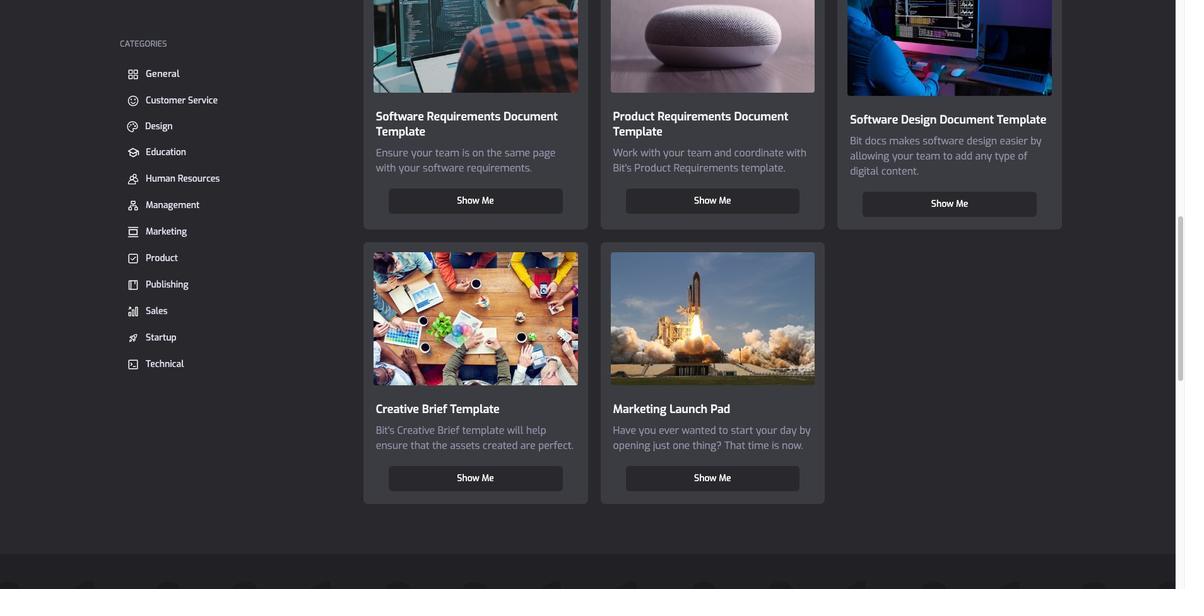 Task type: describe. For each thing, give the bounding box(es) containing it.
start
[[731, 424, 754, 437]]

software design document template by bit.ai image
[[838, 0, 1063, 106]]

your inside the have you ever wanted to start your day by opening just one thing? that time is now.
[[756, 424, 778, 437]]

type
[[995, 149, 1016, 163]]

product link
[[120, 248, 345, 270]]

sales
[[146, 306, 168, 318]]

team inside bit docs makes software design easier by allowing your team to add any type of digital content.
[[917, 149, 941, 163]]

software for software requirements document template
[[376, 109, 424, 125]]

startup link
[[120, 328, 345, 349]]

software requirements document template by bit.ai image
[[363, 0, 588, 103]]

show me for software requirements document template
[[457, 195, 494, 207]]

that
[[725, 439, 746, 452]]

marketing link
[[120, 222, 345, 243]]

bit's inside bit's creative brief template will help ensure that the assets created are perfect.
[[376, 424, 395, 437]]

document for software requirements document template
[[504, 109, 558, 125]]

your inside bit docs makes software design easier by allowing your team to add any type of digital content.
[[892, 149, 914, 163]]

resources
[[178, 173, 220, 185]]

bit docs makes software design easier by allowing your team to add any type of digital content.
[[851, 134, 1042, 178]]

software for software design document template
[[851, 112, 899, 127]]

makes
[[890, 134, 920, 147]]

general link
[[120, 63, 345, 85]]

document for product requirements document template
[[734, 109, 789, 125]]

product for product requirements document template
[[613, 109, 655, 125]]

pad
[[711, 402, 731, 417]]

show me for marketing launch pad
[[695, 473, 731, 485]]

show me for software design document template
[[932, 198, 969, 210]]

is inside ensure your team is on the same page with your software requirements.
[[462, 147, 470, 160]]

content.
[[882, 164, 919, 178]]

publishing link
[[120, 275, 345, 296]]

marketing launch pad template by bit.ai image
[[601, 242, 825, 396]]

add
[[956, 149, 973, 163]]

me for product requirements document template
[[719, 195, 731, 207]]

assets
[[450, 439, 480, 452]]

your inside work with your team and coordinate with bit's product requirements template.
[[664, 147, 685, 160]]

product for product
[[146, 253, 178, 265]]

by inside bit docs makes software design easier by allowing your team to add any type of digital content.
[[1031, 134, 1042, 147]]

technical
[[146, 359, 184, 371]]

time
[[748, 439, 769, 452]]

design link
[[120, 117, 345, 137]]

show for software requirements document template
[[457, 195, 480, 207]]

created
[[483, 439, 518, 452]]

team inside work with your team and coordinate with bit's product requirements template.
[[688, 147, 712, 160]]

ever
[[659, 424, 679, 437]]

software inside ensure your team is on the same page with your software requirements.
[[423, 162, 464, 175]]

0 vertical spatial creative
[[376, 402, 419, 417]]

with inside ensure your team is on the same page with your software requirements.
[[376, 162, 396, 175]]

1 horizontal spatial design
[[902, 112, 937, 127]]

general
[[146, 68, 180, 80]]

coordinate
[[735, 147, 784, 160]]

customer service
[[146, 95, 218, 107]]

your right "ensure"
[[411, 147, 433, 160]]

product inside work with your team and coordinate with bit's product requirements template.
[[635, 162, 671, 175]]

me for marketing launch pad
[[719, 473, 731, 485]]

ensure
[[376, 147, 409, 160]]

and
[[715, 147, 732, 160]]

show me for creative brief template
[[457, 473, 494, 485]]

work with your team and coordinate with bit's product requirements template.
[[613, 147, 807, 175]]

0 horizontal spatial design
[[145, 121, 173, 133]]

publishing
[[146, 279, 188, 291]]

show me for product requirements document template
[[695, 195, 731, 207]]

on
[[473, 147, 484, 160]]

template
[[462, 424, 505, 437]]

software requirements document template
[[376, 109, 558, 140]]

categories
[[120, 39, 167, 49]]

help
[[526, 424, 547, 437]]

will
[[507, 424, 524, 437]]

1 horizontal spatial with
[[641, 147, 661, 160]]

human
[[146, 173, 176, 185]]

show for marketing launch pad
[[695, 473, 717, 485]]

brief inside bit's creative brief template will help ensure that the assets created are perfect.
[[438, 424, 460, 437]]

launch
[[670, 402, 708, 417]]

marketing launch pad
[[613, 402, 731, 417]]

to inside the have you ever wanted to start your day by opening just one thing? that time is now.
[[719, 424, 729, 437]]

requirements for product
[[658, 109, 731, 125]]



Task type: locate. For each thing, give the bounding box(es) containing it.
the
[[487, 147, 502, 160], [432, 439, 448, 452]]

your
[[411, 147, 433, 160], [664, 147, 685, 160], [892, 149, 914, 163], [399, 162, 420, 175], [756, 424, 778, 437]]

with down "ensure"
[[376, 162, 396, 175]]

your down 'makes'
[[892, 149, 914, 163]]

template up work
[[613, 125, 663, 140]]

template up "ensure"
[[376, 125, 426, 140]]

document for software design document template
[[940, 112, 994, 127]]

your down product requirements document template
[[664, 147, 685, 160]]

the right that
[[432, 439, 448, 452]]

me down work with your team and coordinate with bit's product requirements template.
[[719, 195, 731, 207]]

0 vertical spatial the
[[487, 147, 502, 160]]

document up the coordinate
[[734, 109, 789, 125]]

0 vertical spatial by
[[1031, 134, 1042, 147]]

1 horizontal spatial document
[[734, 109, 789, 125]]

management link
[[120, 195, 345, 217]]

product requirements document template
[[613, 109, 789, 140]]

1 horizontal spatial to
[[944, 149, 953, 163]]

2 horizontal spatial with
[[787, 147, 807, 160]]

0 horizontal spatial marketing
[[146, 226, 187, 238]]

show for creative brief template
[[457, 473, 480, 485]]

requirements inside product requirements document template
[[658, 109, 731, 125]]

0 horizontal spatial to
[[719, 424, 729, 437]]

requirements inside software requirements document template
[[427, 109, 501, 125]]

wanted
[[682, 424, 716, 437]]

startup
[[146, 332, 177, 344]]

0 horizontal spatial team
[[435, 147, 460, 160]]

marketing for marketing launch pad
[[613, 402, 667, 417]]

requirements inside work with your team and coordinate with bit's product requirements template.
[[674, 162, 739, 175]]

education
[[146, 146, 186, 158]]

0 horizontal spatial software
[[423, 162, 464, 175]]

software
[[376, 109, 424, 125], [851, 112, 899, 127]]

0 vertical spatial brief
[[422, 402, 447, 417]]

1 vertical spatial to
[[719, 424, 729, 437]]

0 vertical spatial bit's
[[613, 162, 632, 175]]

creative brief template
[[376, 402, 500, 417]]

to inside bit docs makes software design easier by allowing your team to add any type of digital content.
[[944, 149, 953, 163]]

document up same
[[504, 109, 558, 125]]

by right day
[[800, 424, 811, 437]]

thing?
[[693, 439, 722, 452]]

human resources
[[146, 173, 220, 185]]

brief up that
[[422, 402, 447, 417]]

show down work with your team and coordinate with bit's product requirements template.
[[695, 195, 717, 207]]

product inside product link
[[146, 253, 178, 265]]

bit's inside work with your team and coordinate with bit's product requirements template.
[[613, 162, 632, 175]]

education link
[[120, 142, 345, 164]]

by right easier
[[1031, 134, 1042, 147]]

requirements up and
[[658, 109, 731, 125]]

requirements
[[427, 109, 501, 125], [658, 109, 731, 125], [674, 162, 739, 175]]

me for creative brief template
[[482, 473, 494, 485]]

show down ensure your team is on the same page with your software requirements.
[[457, 195, 480, 207]]

me down 'add'
[[956, 198, 969, 210]]

design
[[967, 134, 998, 147]]

software
[[923, 134, 964, 147], [423, 162, 464, 175]]

of
[[1019, 149, 1028, 163]]

me down requirements.
[[482, 195, 494, 207]]

0 horizontal spatial the
[[432, 439, 448, 452]]

day
[[780, 424, 797, 437]]

template for product requirements document template
[[613, 125, 663, 140]]

show down bit docs makes software design easier by allowing your team to add any type of digital content.
[[932, 198, 954, 210]]

requirements for software
[[427, 109, 501, 125]]

software design document template
[[851, 112, 1047, 127]]

any
[[976, 149, 993, 163]]

2 horizontal spatial team
[[917, 149, 941, 163]]

page
[[533, 147, 556, 160]]

the inside bit's creative brief template will help ensure that the assets created are perfect.
[[432, 439, 448, 452]]

is inside the have you ever wanted to start your day by opening just one thing? that time is now.
[[772, 439, 780, 452]]

team inside ensure your team is on the same page with your software requirements.
[[435, 147, 460, 160]]

design
[[902, 112, 937, 127], [145, 121, 173, 133]]

1 vertical spatial creative
[[397, 424, 435, 437]]

me for software requirements document template
[[482, 195, 494, 207]]

design up 'makes'
[[902, 112, 937, 127]]

customer
[[146, 95, 186, 107]]

2 vertical spatial product
[[146, 253, 178, 265]]

product inside product requirements document template
[[613, 109, 655, 125]]

creative inside bit's creative brief template will help ensure that the assets created are perfect.
[[397, 424, 435, 437]]

show down "assets"
[[457, 473, 480, 485]]

show me down work with your team and coordinate with bit's product requirements template.
[[695, 195, 731, 207]]

1 horizontal spatial bit's
[[613, 162, 632, 175]]

1 horizontal spatial is
[[772, 439, 780, 452]]

1 vertical spatial by
[[800, 424, 811, 437]]

me down that
[[719, 473, 731, 485]]

work
[[613, 147, 638, 160]]

show me
[[457, 195, 494, 207], [695, 195, 731, 207], [932, 198, 969, 210], [457, 473, 494, 485], [695, 473, 731, 485]]

template inside software requirements document template
[[376, 125, 426, 140]]

product requirements documenttemplate by bit.ai image
[[601, 0, 825, 103]]

human resources link
[[120, 169, 345, 190]]

now.
[[782, 439, 803, 452]]

to left 'start'
[[719, 424, 729, 437]]

your down "ensure"
[[399, 162, 420, 175]]

to left 'add'
[[944, 149, 953, 163]]

0 horizontal spatial by
[[800, 424, 811, 437]]

me down created
[[482, 473, 494, 485]]

opening
[[613, 439, 650, 452]]

1 horizontal spatial software
[[923, 134, 964, 147]]

is left now.
[[772, 439, 780, 452]]

marketing for marketing
[[146, 226, 187, 238]]

software down software design document template
[[923, 134, 964, 147]]

software inside bit docs makes software design easier by allowing your team to add any type of digital content.
[[923, 134, 964, 147]]

bit
[[851, 134, 863, 147]]

product down work
[[635, 162, 671, 175]]

you
[[639, 424, 656, 437]]

1 vertical spatial brief
[[438, 424, 460, 437]]

with
[[641, 147, 661, 160], [787, 147, 807, 160], [376, 162, 396, 175]]

1 vertical spatial bit's
[[376, 424, 395, 437]]

0 vertical spatial product
[[613, 109, 655, 125]]

document up design
[[940, 112, 994, 127]]

0 horizontal spatial software
[[376, 109, 424, 125]]

creative brief template by bit.ai image
[[363, 242, 588, 396]]

software down software requirements document template
[[423, 162, 464, 175]]

1 horizontal spatial marketing
[[613, 402, 667, 417]]

0 horizontal spatial is
[[462, 147, 470, 160]]

team down 'makes'
[[917, 149, 941, 163]]

2 horizontal spatial document
[[940, 112, 994, 127]]

marketing
[[146, 226, 187, 238], [613, 402, 667, 417]]

service
[[188, 95, 218, 107]]

show me down requirements.
[[457, 195, 494, 207]]

marketing down management
[[146, 226, 187, 238]]

that
[[411, 439, 430, 452]]

team left on
[[435, 147, 460, 160]]

to
[[944, 149, 953, 163], [719, 424, 729, 437]]

with right the coordinate
[[787, 147, 807, 160]]

0 vertical spatial software
[[923, 134, 964, 147]]

have you ever wanted to start your day by opening just one thing? that time is now.
[[613, 424, 811, 452]]

0 vertical spatial to
[[944, 149, 953, 163]]

show down thing?
[[695, 473, 717, 485]]

1 vertical spatial software
[[423, 162, 464, 175]]

by
[[1031, 134, 1042, 147], [800, 424, 811, 437]]

just
[[653, 439, 670, 452]]

bit's down work
[[613, 162, 632, 175]]

1 vertical spatial product
[[635, 162, 671, 175]]

template
[[997, 112, 1047, 127], [376, 125, 426, 140], [613, 125, 663, 140], [450, 402, 500, 417]]

marketing up 'you'
[[613, 402, 667, 417]]

template inside product requirements document template
[[613, 125, 663, 140]]

product up "publishing"
[[146, 253, 178, 265]]

template up 'template'
[[450, 402, 500, 417]]

management
[[146, 199, 200, 211]]

by inside the have you ever wanted to start your day by opening just one thing? that time is now.
[[800, 424, 811, 437]]

bit's
[[613, 162, 632, 175], [376, 424, 395, 437]]

1 horizontal spatial software
[[851, 112, 899, 127]]

your up time
[[756, 424, 778, 437]]

customer service link
[[120, 90, 345, 112]]

creative up ensure
[[376, 402, 419, 417]]

team left and
[[688, 147, 712, 160]]

template.
[[742, 162, 786, 175]]

is
[[462, 147, 470, 160], [772, 439, 780, 452]]

bit's up ensure
[[376, 424, 395, 437]]

me for software design document template
[[956, 198, 969, 210]]

software inside software requirements document template
[[376, 109, 424, 125]]

0 horizontal spatial bit's
[[376, 424, 395, 437]]

bit's creative brief template will help ensure that the assets created are perfect.
[[376, 424, 574, 452]]

team
[[435, 147, 460, 160], [688, 147, 712, 160], [917, 149, 941, 163]]

one
[[673, 439, 690, 452]]

template for software requirements document template
[[376, 125, 426, 140]]

brief
[[422, 402, 447, 417], [438, 424, 460, 437]]

product up work
[[613, 109, 655, 125]]

is left on
[[462, 147, 470, 160]]

0 vertical spatial is
[[462, 147, 470, 160]]

have
[[613, 424, 636, 437]]

template up easier
[[997, 112, 1047, 127]]

software up "ensure"
[[376, 109, 424, 125]]

perfect.
[[538, 439, 574, 452]]

document
[[504, 109, 558, 125], [734, 109, 789, 125], [940, 112, 994, 127]]

document inside software requirements document template
[[504, 109, 558, 125]]

document inside product requirements document template
[[734, 109, 789, 125]]

requirements.
[[467, 162, 532, 175]]

allowing
[[851, 149, 890, 163]]

me
[[482, 195, 494, 207], [719, 195, 731, 207], [956, 198, 969, 210], [482, 473, 494, 485], [719, 473, 731, 485]]

digital
[[851, 164, 879, 178]]

easier
[[1000, 134, 1028, 147]]

technical link
[[120, 354, 345, 376]]

are
[[521, 439, 536, 452]]

show
[[457, 195, 480, 207], [695, 195, 717, 207], [932, 198, 954, 210], [457, 473, 480, 485], [695, 473, 717, 485]]

1 vertical spatial the
[[432, 439, 448, 452]]

the inside ensure your team is on the same page with your software requirements.
[[487, 147, 502, 160]]

requirements up on
[[427, 109, 501, 125]]

show me down bit docs makes software design easier by allowing your team to add any type of digital content.
[[932, 198, 969, 210]]

show for software design document template
[[932, 198, 954, 210]]

1 horizontal spatial the
[[487, 147, 502, 160]]

requirements down and
[[674, 162, 739, 175]]

show for product requirements document template
[[695, 195, 717, 207]]

1 vertical spatial marketing
[[613, 402, 667, 417]]

creative up that
[[397, 424, 435, 437]]

0 horizontal spatial with
[[376, 162, 396, 175]]

0 vertical spatial marketing
[[146, 226, 187, 238]]

same
[[505, 147, 530, 160]]

ensure your team is on the same page with your software requirements.
[[376, 147, 556, 175]]

software up docs
[[851, 112, 899, 127]]

template for software design document template
[[997, 112, 1047, 127]]

1 vertical spatial is
[[772, 439, 780, 452]]

1 horizontal spatial team
[[688, 147, 712, 160]]

with right work
[[641, 147, 661, 160]]

brief up "assets"
[[438, 424, 460, 437]]

design down customer
[[145, 121, 173, 133]]

product
[[613, 109, 655, 125], [635, 162, 671, 175], [146, 253, 178, 265]]

the up requirements.
[[487, 147, 502, 160]]

0 horizontal spatial document
[[504, 109, 558, 125]]

1 horizontal spatial by
[[1031, 134, 1042, 147]]

docs
[[865, 134, 887, 147]]

sales link
[[120, 301, 345, 323]]

ensure
[[376, 439, 408, 452]]

show me down "assets"
[[457, 473, 494, 485]]

show me down thing?
[[695, 473, 731, 485]]



Task type: vqa. For each thing, say whether or not it's contained in the screenshot.
Requirements inside Software Requirements Document Template
yes



